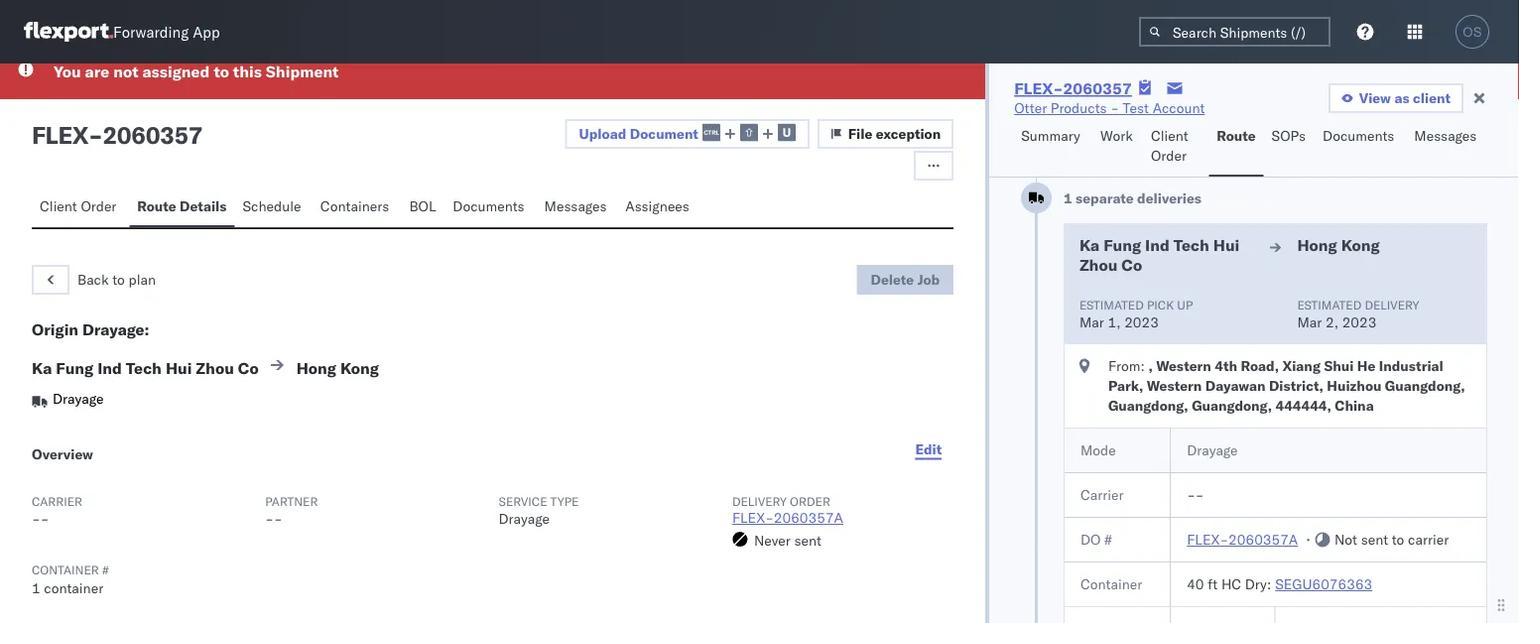 Task type: vqa. For each thing, say whether or not it's contained in the screenshot.
the right Fung
yes



Task type: locate. For each thing, give the bounding box(es) containing it.
0 vertical spatial 2060357a
[[774, 509, 844, 527]]

1 vertical spatial 2060357a
[[1229, 531, 1299, 549]]

ka fung ind tech hui zhou co
[[1080, 235, 1240, 275], [32, 358, 259, 378]]

ka fung ind tech hui zhou co down drayage:
[[32, 358, 259, 378]]

0 horizontal spatial estimated
[[1080, 297, 1144, 312]]

0 horizontal spatial 2023
[[1125, 314, 1159, 331]]

0 vertical spatial ind
[[1146, 235, 1170, 255]]

documents right "bol" button
[[453, 198, 525, 215]]

client
[[1152, 127, 1189, 144], [40, 198, 77, 215]]

2 vertical spatial drayage
[[499, 510, 550, 528]]

client order down account on the top
[[1152, 127, 1189, 164]]

mar
[[1080, 314, 1105, 331], [1298, 314, 1323, 331]]

container
[[44, 579, 103, 597]]

1 vertical spatial to
[[112, 271, 125, 288]]

0 vertical spatial route
[[1217, 127, 1256, 144]]

carrier down mode
[[1081, 486, 1124, 504]]

shipment
[[266, 62, 339, 81]]

2060357 up otter products - test account
[[1064, 78, 1133, 98]]

flexport. image
[[24, 22, 113, 42]]

guangdong, down park,
[[1109, 397, 1189, 414]]

messages button down client
[[1407, 118, 1488, 177]]

0 horizontal spatial hong kong
[[296, 358, 379, 378]]

upload document
[[579, 125, 699, 142]]

0 vertical spatial drayage
[[53, 390, 104, 408]]

1 horizontal spatial flex-2060357a button
[[1188, 531, 1299, 549]]

1 horizontal spatial to
[[214, 62, 229, 81]]

tech
[[1174, 235, 1210, 255], [126, 358, 162, 378]]

flex- for do #
[[1188, 531, 1229, 549]]

client down flex
[[40, 198, 77, 215]]

route inside button
[[137, 198, 176, 215]]

flex- down delivery
[[733, 509, 774, 527]]

1 horizontal spatial guangdong,
[[1192, 397, 1273, 414]]

carrier down overview
[[32, 494, 83, 509]]

0 vertical spatial flex-
[[1015, 78, 1064, 98]]

tech down deliveries
[[1174, 235, 1210, 255]]

documents button down view
[[1315, 118, 1407, 177]]

1 vertical spatial zhou
[[196, 358, 234, 378]]

order up deliveries
[[1152, 147, 1187, 164]]

park,
[[1109, 377, 1144, 395]]

order down flex - 2060357
[[81, 198, 117, 215]]

1 vertical spatial messages
[[545, 198, 607, 215]]

1 horizontal spatial ka fung ind tech hui zhou co
[[1080, 235, 1240, 275]]

flex-2060357a
[[733, 509, 844, 527], [1188, 531, 1299, 549]]

1 vertical spatial hong kong
[[296, 358, 379, 378]]

assignees
[[626, 198, 690, 215]]

# for container # 1 container
[[102, 563, 109, 578]]

flex-2060357a for order
[[733, 509, 844, 527]]

0 vertical spatial fung
[[1104, 235, 1142, 255]]

messages button for bol
[[537, 189, 618, 227]]

messages button down upload
[[537, 189, 618, 227]]

are
[[85, 62, 109, 81]]

ind down deliveries
[[1146, 235, 1170, 255]]

containers button
[[313, 189, 402, 227]]

estimated pick up mar 1, 2023
[[1080, 297, 1194, 331]]

plan
[[129, 271, 156, 288]]

0 vertical spatial flex-2060357a button
[[733, 509, 844, 527]]

to left 'this' on the left top of page
[[214, 62, 229, 81]]

0 horizontal spatial fung
[[56, 358, 94, 378]]

file exception
[[849, 125, 941, 142]]

otter
[[1015, 99, 1048, 117]]

container
[[32, 563, 99, 578], [1081, 576, 1143, 593]]

1 vertical spatial client order
[[40, 198, 117, 215]]

0 vertical spatial hui
[[1214, 235, 1240, 255]]

to left plan
[[112, 271, 125, 288]]

route button
[[1209, 118, 1264, 177]]

upload
[[579, 125, 627, 142]]

drayage up overview
[[53, 390, 104, 408]]

0 vertical spatial tech
[[1174, 235, 1210, 255]]

assignees button
[[618, 189, 701, 227]]

1 horizontal spatial 1
[[1064, 190, 1073, 207]]

ind down drayage:
[[97, 358, 122, 378]]

client order
[[1152, 127, 1189, 164], [40, 198, 117, 215]]

western
[[1157, 357, 1212, 375], [1147, 377, 1203, 395]]

file
[[849, 125, 873, 142]]

summary button
[[1014, 118, 1093, 177]]

route inside button
[[1217, 127, 1256, 144]]

documents for sops
[[1323, 127, 1395, 144]]

0 horizontal spatial 1
[[32, 579, 40, 597]]

route for route details
[[137, 198, 176, 215]]

flex- up the ft
[[1188, 531, 1229, 549]]

origin
[[32, 320, 79, 340]]

flex-2060357
[[1015, 78, 1133, 98]]

messages
[[1415, 127, 1478, 144], [545, 198, 607, 215]]

sent right not
[[1362, 531, 1389, 549]]

estimated inside estimated pick up mar 1, 2023
[[1080, 297, 1144, 312]]

fung inside 'ka fung ind tech hui zhou co'
[[1104, 235, 1142, 255]]

western right ,
[[1157, 357, 1212, 375]]

2 2023 from the left
[[1343, 314, 1377, 331]]

1 horizontal spatial 2023
[[1343, 314, 1377, 331]]

1 2023 from the left
[[1125, 314, 1159, 331]]

0 horizontal spatial mar
[[1080, 314, 1105, 331]]

otter products - test account
[[1015, 99, 1206, 117]]

ka
[[1080, 235, 1100, 255], [32, 358, 52, 378]]

os button
[[1450, 9, 1496, 55]]

1 horizontal spatial 2060357a
[[1229, 531, 1299, 549]]

# for do #
[[1105, 531, 1113, 549]]

schedule
[[243, 198, 301, 215]]

you are not assigned to this shipment
[[54, 62, 339, 81]]

0 vertical spatial documents button
[[1315, 118, 1407, 177]]

0 vertical spatial hong
[[1298, 235, 1338, 255]]

1 vertical spatial route
[[137, 198, 176, 215]]

mar left 2,
[[1298, 314, 1323, 331]]

1 vertical spatial co
[[238, 358, 259, 378]]

1 sent from the left
[[1362, 531, 1389, 549]]

1 horizontal spatial fung
[[1104, 235, 1142, 255]]

ka down origin
[[32, 358, 52, 378]]

1 horizontal spatial messages button
[[1407, 118, 1488, 177]]

western down ,
[[1147, 377, 1203, 395]]

type
[[551, 494, 579, 509]]

client order button down account on the top
[[1144, 118, 1209, 177]]

documents down view
[[1323, 127, 1395, 144]]

view as client
[[1360, 89, 1451, 107]]

1 mar from the left
[[1080, 314, 1105, 331]]

assigned
[[142, 62, 210, 81]]

# inside container # 1 container
[[102, 563, 109, 578]]

0 horizontal spatial route
[[137, 198, 176, 215]]

guangdong,
[[1386, 377, 1466, 395], [1109, 397, 1189, 414], [1192, 397, 1273, 414]]

do
[[1081, 531, 1101, 549]]

#
[[1105, 531, 1113, 549], [102, 563, 109, 578]]

0 horizontal spatial hui
[[166, 358, 192, 378]]

1 left the separate
[[1064, 190, 1073, 207]]

1 vertical spatial order
[[81, 198, 117, 215]]

client order button up the 'back'
[[32, 189, 129, 227]]

1 horizontal spatial flex-
[[1015, 78, 1064, 98]]

2023 inside estimated pick up mar 1, 2023
[[1125, 314, 1159, 331]]

1 vertical spatial client
[[40, 198, 77, 215]]

container for container # 1 container
[[32, 563, 99, 578]]

1 vertical spatial documents
[[453, 198, 525, 215]]

forwarding
[[113, 22, 189, 41]]

0 horizontal spatial messages
[[545, 198, 607, 215]]

1 inside container # 1 container
[[32, 579, 40, 597]]

documents button right bol on the left of page
[[445, 189, 537, 227]]

1 horizontal spatial carrier
[[1081, 486, 1124, 504]]

1 horizontal spatial zhou
[[1080, 255, 1118, 275]]

1 horizontal spatial documents
[[1323, 127, 1395, 144]]

estimated up 1,
[[1080, 297, 1144, 312]]

- inside otter products - test account link
[[1111, 99, 1120, 117]]

carrier for carrier
[[1081, 486, 1124, 504]]

2023 down pick
[[1125, 314, 1159, 331]]

guangdong, down dayawan
[[1192, 397, 1273, 414]]

sops button
[[1264, 118, 1315, 177]]

flex-2060357a up hc on the bottom of page
[[1188, 531, 1299, 549]]

0 horizontal spatial #
[[102, 563, 109, 578]]

estimated for mar
[[1080, 297, 1144, 312]]

2060357a down order
[[774, 509, 844, 527]]

1 horizontal spatial hong kong
[[1298, 235, 1381, 255]]

route
[[1217, 127, 1256, 144], [137, 198, 176, 215]]

drayage
[[53, 390, 104, 408], [1188, 442, 1239, 459], [499, 510, 550, 528]]

co inside 'ka fung ind tech hui zhou co'
[[1122, 255, 1143, 275]]

0 horizontal spatial guangdong,
[[1109, 397, 1189, 414]]

0 vertical spatial zhou
[[1080, 255, 1118, 275]]

1 horizontal spatial co
[[1122, 255, 1143, 275]]

ka fung ind tech hui zhou co up pick
[[1080, 235, 1240, 275]]

estimated up 2,
[[1298, 297, 1362, 312]]

1 horizontal spatial kong
[[1342, 235, 1381, 255]]

flex-2060357a down delivery order
[[733, 509, 844, 527]]

1 horizontal spatial client order
[[1152, 127, 1189, 164]]

1 vertical spatial flex-
[[733, 509, 774, 527]]

documents button for bol
[[445, 189, 537, 227]]

co
[[1122, 255, 1143, 275], [238, 358, 259, 378]]

1 vertical spatial #
[[102, 563, 109, 578]]

documents button for sops
[[1315, 118, 1407, 177]]

2060357a up :
[[1229, 531, 1299, 549]]

0 horizontal spatial 2060357
[[103, 120, 203, 150]]

flex-2060357a button for #
[[1188, 531, 1299, 549]]

guangdong, down industrial
[[1386, 377, 1466, 395]]

1 horizontal spatial hong
[[1298, 235, 1338, 255]]

0 vertical spatial flex-2060357a
[[733, 509, 844, 527]]

2 mar from the left
[[1298, 314, 1323, 331]]

0 horizontal spatial messages button
[[537, 189, 618, 227]]

separate
[[1076, 190, 1134, 207]]

0 horizontal spatial flex-2060357a
[[733, 509, 844, 527]]

tech down drayage:
[[126, 358, 162, 378]]

0 horizontal spatial client order
[[40, 198, 117, 215]]

to left carrier
[[1393, 531, 1405, 549]]

1 horizontal spatial hui
[[1214, 235, 1240, 255]]

0 horizontal spatial ind
[[97, 358, 122, 378]]

-
[[1111, 99, 1120, 117], [88, 120, 103, 150], [1188, 486, 1196, 504], [1196, 486, 1205, 504], [32, 510, 40, 528], [40, 510, 49, 528], [265, 510, 274, 528], [274, 510, 283, 528]]

1 vertical spatial hui
[[166, 358, 192, 378]]

drayage down service
[[499, 510, 550, 528]]

1 vertical spatial documents button
[[445, 189, 537, 227]]

444444,
[[1276, 397, 1332, 414]]

2 sent from the left
[[795, 532, 822, 549]]

2060357
[[1064, 78, 1133, 98], [103, 120, 203, 150]]

0 horizontal spatial flex-
[[733, 509, 774, 527]]

1 vertical spatial flex-2060357a button
[[1188, 531, 1299, 549]]

work button
[[1093, 118, 1144, 177]]

0 vertical spatial messages button
[[1407, 118, 1488, 177]]

flex-2060357a button
[[733, 509, 844, 527], [1188, 531, 1299, 549]]

client order button
[[1144, 118, 1209, 177], [32, 189, 129, 227]]

flex-2060357a button for order
[[733, 509, 844, 527]]

fung
[[1104, 235, 1142, 255], [56, 358, 94, 378]]

2023
[[1125, 314, 1159, 331], [1343, 314, 1377, 331]]

1 horizontal spatial tech
[[1174, 235, 1210, 255]]

2060357 down assigned
[[103, 120, 203, 150]]

documents
[[1323, 127, 1395, 144], [453, 198, 525, 215]]

1 vertical spatial drayage
[[1188, 442, 1239, 459]]

ind
[[1146, 235, 1170, 255], [97, 358, 122, 378]]

xiang
[[1283, 357, 1321, 375]]

1 horizontal spatial documents button
[[1315, 118, 1407, 177]]

0 vertical spatial order
[[1152, 147, 1187, 164]]

sent
[[1362, 531, 1389, 549], [795, 532, 822, 549]]

fung down origin drayage:
[[56, 358, 94, 378]]

1 left container
[[32, 579, 40, 597]]

flex- up otter at the top of the page
[[1015, 78, 1064, 98]]

route details button
[[129, 189, 235, 227]]

0 vertical spatial messages
[[1415, 127, 1478, 144]]

order
[[1152, 147, 1187, 164], [81, 198, 117, 215]]

0 horizontal spatial to
[[112, 271, 125, 288]]

ft
[[1208, 576, 1218, 593]]

flex-2060357a button down delivery order
[[733, 509, 844, 527]]

fung down 1 separate deliveries
[[1104, 235, 1142, 255]]

1 horizontal spatial #
[[1105, 531, 1113, 549]]

flex-2060357a button up hc on the bottom of page
[[1188, 531, 1299, 549]]

drayage up -- at the right bottom of page
[[1188, 442, 1239, 459]]

estimated inside "estimated delivery mar 2, 2023"
[[1298, 297, 1362, 312]]

container for container
[[1081, 576, 1143, 593]]

to
[[214, 62, 229, 81], [112, 271, 125, 288], [1393, 531, 1405, 549]]

container inside container # 1 container
[[32, 563, 99, 578]]

1 horizontal spatial drayage
[[499, 510, 550, 528]]

mar inside "estimated delivery mar 2, 2023"
[[1298, 314, 1323, 331]]

mar left 1,
[[1080, 314, 1105, 331]]

2023 right 2,
[[1343, 314, 1377, 331]]

back
[[77, 271, 109, 288]]

# up container
[[102, 563, 109, 578]]

container up container
[[32, 563, 99, 578]]

client down account on the top
[[1152, 127, 1189, 144]]

container # 1 container
[[32, 563, 109, 597]]

1 horizontal spatial ind
[[1146, 235, 1170, 255]]

segu6076363
[[1276, 576, 1373, 593]]

route left 'sops'
[[1217, 127, 1256, 144]]

2 horizontal spatial flex-
[[1188, 531, 1229, 549]]

1
[[1064, 190, 1073, 207], [32, 579, 40, 597]]

2 estimated from the left
[[1298, 297, 1362, 312]]

ka down the separate
[[1080, 235, 1100, 255]]

1 horizontal spatial route
[[1217, 127, 1256, 144]]

bol
[[410, 198, 436, 215]]

sent right the never at the bottom
[[795, 532, 822, 549]]

1 vertical spatial western
[[1147, 377, 1203, 395]]

0 vertical spatial ka
[[1080, 235, 1100, 255]]

hong
[[1298, 235, 1338, 255], [296, 358, 337, 378]]

messages down client
[[1415, 127, 1478, 144]]

dry
[[1246, 576, 1268, 593]]

account
[[1153, 99, 1206, 117]]

route left details
[[137, 198, 176, 215]]

not
[[113, 62, 138, 81]]

# right do
[[1105, 531, 1113, 549]]

client order down flex
[[40, 198, 117, 215]]

huizhou
[[1328, 377, 1382, 395]]

messages down upload
[[545, 198, 607, 215]]

1 horizontal spatial order
[[1152, 147, 1187, 164]]

container down do #
[[1081, 576, 1143, 593]]

0 vertical spatial kong
[[1342, 235, 1381, 255]]

0 horizontal spatial container
[[32, 563, 99, 578]]

1 estimated from the left
[[1080, 297, 1144, 312]]

1 horizontal spatial mar
[[1298, 314, 1323, 331]]

1 horizontal spatial ka
[[1080, 235, 1100, 255]]

0 vertical spatial ka fung ind tech hui zhou co
[[1080, 235, 1240, 275]]



Task type: describe. For each thing, give the bounding box(es) containing it.
china
[[1336, 397, 1375, 414]]

hc
[[1222, 576, 1242, 593]]

schedule button
[[235, 189, 313, 227]]

estimated delivery mar 2, 2023
[[1298, 297, 1420, 331]]

route for route
[[1217, 127, 1256, 144]]

industrial
[[1380, 357, 1444, 375]]

0 vertical spatial to
[[214, 62, 229, 81]]

1,
[[1108, 314, 1121, 331]]

messages button for sops
[[1407, 118, 1488, 177]]

2,
[[1326, 314, 1339, 331]]

segu6076363 button
[[1276, 576, 1373, 593]]

view as client button
[[1329, 83, 1464, 113]]

forwarding app
[[113, 22, 220, 41]]

exception
[[876, 125, 941, 142]]

delivery
[[733, 494, 787, 509]]

mode
[[1081, 442, 1117, 459]]

flex
[[32, 120, 88, 150]]

documents for bol
[[453, 198, 525, 215]]

,
[[1149, 357, 1153, 375]]

mar inside estimated pick up mar 1, 2023
[[1080, 314, 1105, 331]]

view
[[1360, 89, 1392, 107]]

1 vertical spatial 2060357
[[103, 120, 203, 150]]

drayage inside service type drayage
[[499, 510, 550, 528]]

sent for never
[[795, 532, 822, 549]]

os
[[1464, 24, 1483, 39]]

shui
[[1325, 357, 1354, 375]]

2 horizontal spatial to
[[1393, 531, 1405, 549]]

he
[[1358, 357, 1376, 375]]

otter products - test account link
[[1015, 98, 1206, 118]]

client
[[1414, 89, 1451, 107]]

test
[[1123, 99, 1150, 117]]

document
[[630, 125, 699, 142]]

1 vertical spatial kong
[[340, 358, 379, 378]]

ind inside 'ka fung ind tech hui zhou co'
[[1146, 235, 1170, 255]]

origin drayage:
[[32, 320, 149, 340]]

work
[[1101, 127, 1134, 144]]

back to plan
[[77, 271, 156, 288]]

1 vertical spatial client order button
[[32, 189, 129, 227]]

edit
[[916, 440, 942, 458]]

partner --
[[265, 494, 318, 528]]

1 vertical spatial ind
[[97, 358, 122, 378]]

:
[[1268, 576, 1272, 593]]

up
[[1178, 297, 1194, 312]]

hui inside 'ka fung ind tech hui zhou co'
[[1214, 235, 1240, 255]]

district,
[[1270, 377, 1324, 395]]

4th
[[1215, 357, 1238, 375]]

2 horizontal spatial guangdong,
[[1386, 377, 1466, 395]]

not
[[1335, 531, 1358, 549]]

pick
[[1148, 297, 1175, 312]]

ka inside 'ka fung ind tech hui zhou co'
[[1080, 235, 1100, 255]]

drayage:
[[82, 320, 149, 340]]

1 vertical spatial tech
[[126, 358, 162, 378]]

0 horizontal spatial client
[[40, 198, 77, 215]]

containers
[[321, 198, 389, 215]]

service type drayage
[[499, 494, 579, 528]]

Search Shipments (/) text field
[[1140, 17, 1331, 47]]

route details
[[137, 198, 227, 215]]

40
[[1188, 576, 1205, 593]]

never sent
[[754, 532, 822, 549]]

deliveries
[[1138, 190, 1202, 207]]

0 horizontal spatial zhou
[[196, 358, 234, 378]]

flex-2060357 link
[[1015, 78, 1133, 98]]

carrier
[[1409, 531, 1450, 549]]

1 vertical spatial fung
[[56, 358, 94, 378]]

messages for sops
[[1415, 127, 1478, 144]]

sent for not
[[1362, 531, 1389, 549]]

2060357a for order
[[774, 509, 844, 527]]

app
[[193, 22, 220, 41]]

0 vertical spatial client order button
[[1144, 118, 1209, 177]]

flex-2060357a for #
[[1188, 531, 1299, 549]]

zhou inside 'ka fung ind tech hui zhou co'
[[1080, 255, 1118, 275]]

service
[[499, 494, 547, 509]]

forwarding app link
[[24, 22, 220, 42]]

never
[[754, 532, 791, 549]]

details
[[180, 198, 227, 215]]

1 separate deliveries
[[1064, 190, 1202, 207]]

0 vertical spatial client order
[[1152, 127, 1189, 164]]

0 vertical spatial western
[[1157, 357, 1212, 375]]

flex- for delivery order
[[733, 509, 774, 527]]

estimated for 2,
[[1298, 297, 1362, 312]]

flex - 2060357
[[32, 120, 203, 150]]

summary
[[1022, 127, 1081, 144]]

0 vertical spatial hong kong
[[1298, 235, 1381, 255]]

partner
[[265, 494, 318, 509]]

bol button
[[402, 189, 445, 227]]

you
[[54, 62, 81, 81]]

2 horizontal spatial drayage
[[1188, 442, 1239, 459]]

tech inside 'ka fung ind tech hui zhou co'
[[1174, 235, 1210, 255]]

2060357a for #
[[1229, 531, 1299, 549]]

this
[[233, 62, 262, 81]]

from:
[[1109, 357, 1145, 375]]

, western 4th road, xiang shui he industrial park, western dayawan district, huizhou guangdong, guangdong, guangdong, 444444, china
[[1109, 357, 1466, 414]]

do #
[[1081, 531, 1113, 549]]

carrier --
[[32, 494, 83, 528]]

order
[[790, 494, 831, 509]]

0 horizontal spatial drayage
[[53, 390, 104, 408]]

1 vertical spatial hong
[[296, 358, 337, 378]]

1 vertical spatial ka fung ind tech hui zhou co
[[32, 358, 259, 378]]

2023 inside "estimated delivery mar 2, 2023"
[[1343, 314, 1377, 331]]

dayawan
[[1206, 377, 1266, 395]]

delivery
[[1365, 297, 1420, 312]]

0 vertical spatial client
[[1152, 127, 1189, 144]]

edit button
[[904, 430, 954, 470]]

upload document button
[[565, 119, 810, 149]]

overview
[[32, 446, 93, 463]]

40 ft hc dry : segu6076363
[[1188, 576, 1373, 593]]

carrier for carrier --
[[32, 494, 83, 509]]

0 horizontal spatial ka
[[32, 358, 52, 378]]

--
[[1188, 486, 1205, 504]]

sops
[[1272, 127, 1306, 144]]

0 vertical spatial 2060357
[[1064, 78, 1133, 98]]

products
[[1051, 99, 1108, 117]]

messages for bol
[[545, 198, 607, 215]]

as
[[1395, 89, 1410, 107]]

not sent to carrier
[[1335, 531, 1450, 549]]



